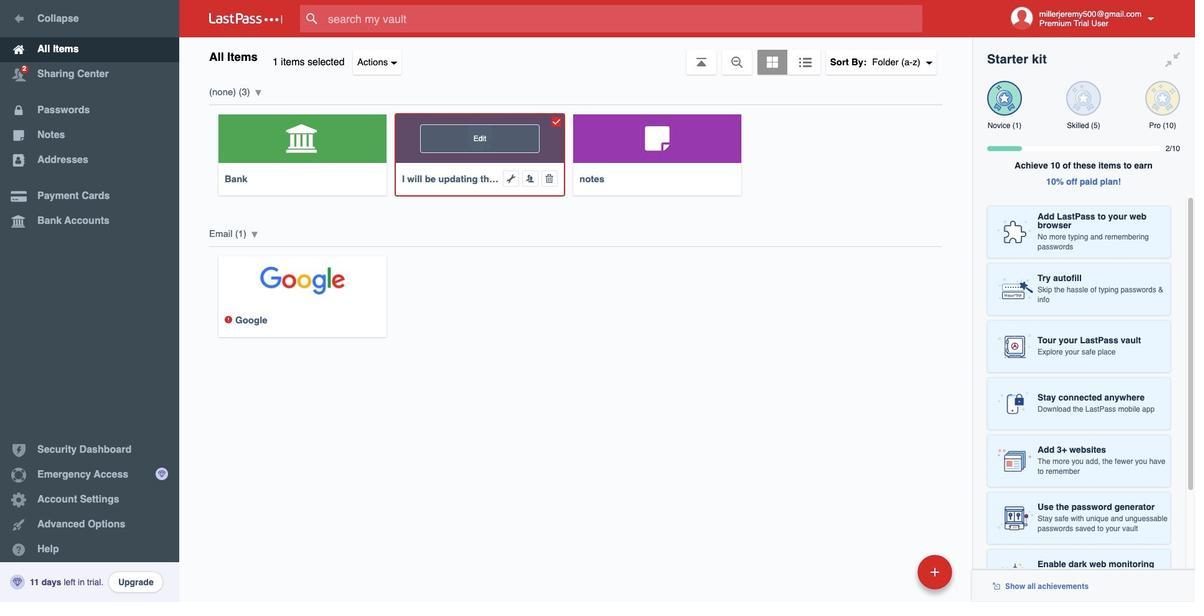 Task type: vqa. For each thing, say whether or not it's contained in the screenshot.
dialog
no



Task type: locate. For each thing, give the bounding box(es) containing it.
Search search field
[[300, 5, 947, 32]]

new item navigation
[[832, 552, 960, 603]]

lastpass image
[[209, 13, 283, 24]]

new item element
[[832, 555, 957, 590]]

search my vault text field
[[300, 5, 947, 32]]

vault options navigation
[[179, 37, 973, 75]]



Task type: describe. For each thing, give the bounding box(es) containing it.
main navigation navigation
[[0, 0, 179, 603]]



